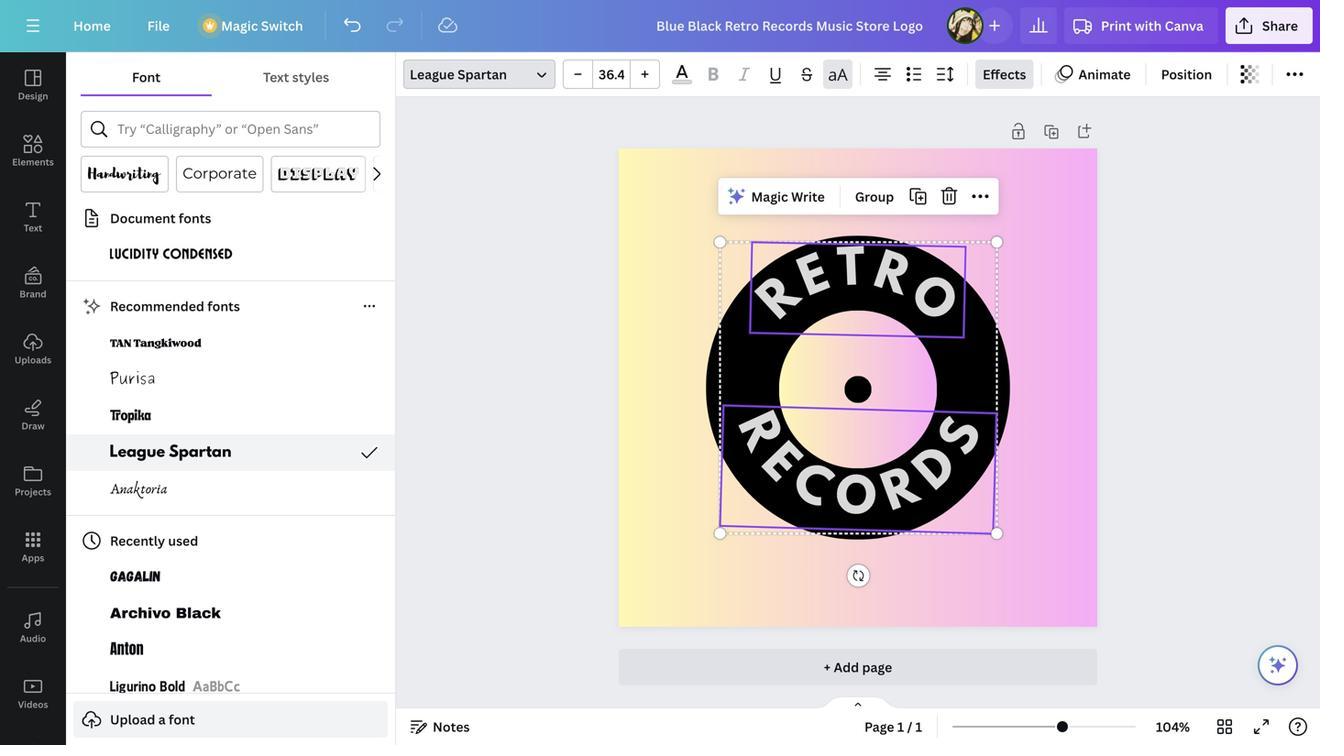 Task type: locate. For each thing, give the bounding box(es) containing it.
1 vertical spatial text
[[24, 222, 42, 234]]

e for e
[[748, 436, 808, 496]]

Try "Calligraphy" or "Open Sans" search field
[[117, 112, 369, 147]]

0 horizontal spatial ligurino bold image
[[110, 677, 185, 699]]

position button
[[1154, 60, 1220, 89]]

recommended
[[110, 298, 204, 315]]

anaktoria image
[[110, 479, 168, 501]]

tropika image
[[110, 405, 151, 427]]

document
[[110, 210, 176, 227]]

with
[[1135, 17, 1162, 34]]

page
[[865, 719, 895, 736]]

o left d
[[835, 471, 878, 531]]

canva assistant image
[[1268, 655, 1290, 677]]

position
[[1162, 66, 1213, 83]]

magic left switch
[[221, 17, 258, 34]]

fonts right recommended on the left top of page
[[208, 298, 240, 315]]

draw button
[[0, 383, 66, 449]]

1 horizontal spatial 1
[[916, 719, 923, 736]]

group
[[563, 60, 660, 89]]

league spartan image
[[110, 442, 231, 464]]

+ add page button
[[619, 649, 1098, 686]]

0 vertical spatial magic
[[221, 17, 258, 34]]

league
[[410, 66, 455, 83]]

magic left the 'write'
[[752, 188, 789, 205]]

1 vertical spatial e
[[748, 436, 808, 496]]

corporate image
[[183, 163, 256, 185]]

text
[[263, 68, 289, 86], [24, 222, 42, 234]]

fonts up lucidity condensed image
[[179, 210, 211, 227]]

elements
[[12, 156, 54, 168]]

text left styles
[[263, 68, 289, 86]]

e t r
[[793, 243, 917, 312]]

recommended fonts
[[110, 298, 240, 315]]

e for e t r
[[793, 248, 839, 312]]

o right 't'
[[897, 267, 966, 337]]

o
[[897, 267, 966, 337], [835, 471, 878, 531]]

r
[[867, 245, 917, 311], [750, 269, 814, 334], [723, 406, 789, 460], [876, 461, 928, 527]]

fonts
[[179, 210, 211, 227], [208, 298, 240, 315]]

upload
[[110, 711, 155, 729]]

text button
[[0, 184, 66, 250]]

1 horizontal spatial magic
[[752, 188, 789, 205]]

page
[[863, 659, 893, 676]]

ligurino bold image up upload a font
[[110, 677, 185, 699]]

1 vertical spatial magic
[[752, 188, 789, 205]]

1 vertical spatial o
[[835, 471, 878, 531]]

text for text styles
[[263, 68, 289, 86]]

magic inside main menu bar
[[221, 17, 258, 34]]

audio button
[[0, 595, 66, 661]]

0 vertical spatial e
[[793, 248, 839, 312]]

draw
[[21, 420, 45, 432]]

design
[[18, 90, 48, 102]]

magic
[[221, 17, 258, 34], [752, 188, 789, 205]]

apps button
[[0, 515, 66, 581]]

font
[[169, 711, 195, 729]]

upload a font
[[110, 711, 195, 729]]

apps
[[22, 552, 44, 565]]

effects button
[[976, 60, 1034, 89]]

1 horizontal spatial ligurino bold image
[[193, 677, 240, 699]]

text inside side panel tab list
[[24, 222, 42, 234]]

0 horizontal spatial o
[[835, 471, 878, 531]]

font
[[132, 68, 161, 86]]

magic for magic switch
[[221, 17, 258, 34]]

a
[[159, 711, 166, 729]]

fonts for recommended fonts
[[208, 298, 240, 315]]

#d9d9d9 image
[[673, 80, 692, 84], [673, 80, 692, 84]]

magic write button
[[722, 182, 833, 211]]

group button
[[848, 182, 902, 211]]

design button
[[0, 52, 66, 118]]

notes
[[433, 719, 470, 736]]

print
[[1102, 17, 1132, 34]]

0 vertical spatial text
[[263, 68, 289, 86]]

fonts for document fonts
[[179, 210, 211, 227]]

0 horizontal spatial text
[[24, 222, 42, 234]]

display image
[[278, 163, 359, 185]]

1 horizontal spatial o
[[897, 267, 966, 337]]

upload a font button
[[73, 702, 388, 738]]

ligurino bold image
[[110, 677, 185, 699], [193, 677, 240, 699]]

magic switch
[[221, 17, 303, 34]]

1 horizontal spatial text
[[263, 68, 289, 86]]

0 horizontal spatial magic
[[221, 17, 258, 34]]

0 horizontal spatial 1
[[898, 719, 905, 736]]

s
[[931, 411, 997, 466]]

1 left /
[[898, 719, 905, 736]]

ligurino bold image up the upload a font button
[[193, 677, 240, 699]]

projects button
[[0, 449, 66, 515]]

1 right /
[[916, 719, 923, 736]]

1 1 from the left
[[898, 719, 905, 736]]

e inside e t r
[[793, 248, 839, 312]]

document fonts
[[110, 210, 211, 227]]

text styles button
[[212, 60, 381, 94]]

0 vertical spatial fonts
[[179, 210, 211, 227]]

text up brand button
[[24, 222, 42, 234]]

104% button
[[1144, 713, 1203, 742]]

t
[[837, 243, 867, 302]]

share
[[1263, 17, 1299, 34]]

e
[[793, 248, 839, 312], [748, 436, 808, 496]]

1 vertical spatial fonts
[[208, 298, 240, 315]]

1
[[898, 719, 905, 736], [916, 719, 923, 736]]

print with canva
[[1102, 17, 1204, 34]]

league spartan button
[[404, 60, 556, 89]]

gagalin image
[[110, 567, 161, 589]]

styles
[[292, 68, 329, 86]]

videos button
[[0, 661, 66, 727]]

text for text
[[24, 222, 42, 234]]



Task type: describe. For each thing, give the bounding box(es) containing it.
Design title text field
[[642, 7, 940, 44]]

add
[[834, 659, 860, 676]]

recently used
[[110, 532, 198, 550]]

magic switch button
[[192, 7, 318, 44]]

animate button
[[1050, 60, 1139, 89]]

animate
[[1079, 66, 1132, 83]]

text styles
[[263, 68, 329, 86]]

lucidity condensed image
[[110, 244, 233, 266]]

write
[[792, 188, 825, 205]]

elements button
[[0, 118, 66, 184]]

+ add page
[[824, 659, 893, 676]]

side panel tab list
[[0, 52, 66, 746]]

videos
[[18, 699, 48, 711]]

purisa image
[[110, 369, 155, 391]]

+
[[824, 659, 831, 676]]

brand button
[[0, 250, 66, 316]]

page 1 / 1
[[865, 719, 923, 736]]

o inside c o r
[[835, 471, 878, 531]]

tan tangkiwood image
[[110, 332, 202, 354]]

print with canva button
[[1065, 7, 1219, 44]]

audio
[[20, 633, 46, 645]]

spartan
[[458, 66, 507, 83]]

canva
[[1166, 17, 1204, 34]]

archivo black image
[[110, 604, 221, 626]]

r inside c o r
[[876, 461, 928, 527]]

– – number field
[[599, 66, 625, 83]]

brand
[[20, 288, 47, 300]]

uploads
[[15, 354, 52, 366]]

main menu bar
[[0, 0, 1321, 52]]

group
[[856, 188, 895, 205]]

magic write
[[752, 188, 825, 205]]

r inside e t r
[[867, 245, 917, 311]]

file
[[147, 17, 170, 34]]

2 ligurino bold image from the left
[[193, 677, 240, 699]]

uploads button
[[0, 316, 66, 383]]

2 1 from the left
[[916, 719, 923, 736]]

home link
[[59, 7, 125, 44]]

0 vertical spatial o
[[897, 267, 966, 337]]

effects
[[983, 66, 1027, 83]]

1 ligurino bold image from the left
[[110, 677, 185, 699]]

share button
[[1226, 7, 1314, 44]]

font button
[[81, 60, 212, 94]]

switch
[[261, 17, 303, 34]]

league spartan
[[410, 66, 507, 83]]

notes button
[[404, 713, 477, 742]]

d
[[907, 439, 971, 505]]

used
[[168, 532, 198, 550]]

recently
[[110, 532, 165, 550]]

/
[[908, 719, 913, 736]]

projects
[[15, 486, 51, 499]]

anton image
[[110, 640, 144, 662]]

c o r
[[782, 456, 928, 531]]

show pages image
[[815, 696, 903, 711]]

104%
[[1157, 719, 1191, 736]]

home
[[73, 17, 111, 34]]

handwriting image
[[88, 163, 161, 185]]

file button
[[133, 7, 185, 44]]

magic for magic write
[[752, 188, 789, 205]]

c
[[782, 456, 839, 523]]



Task type: vqa. For each thing, say whether or not it's contained in the screenshot.
'search' search field
no



